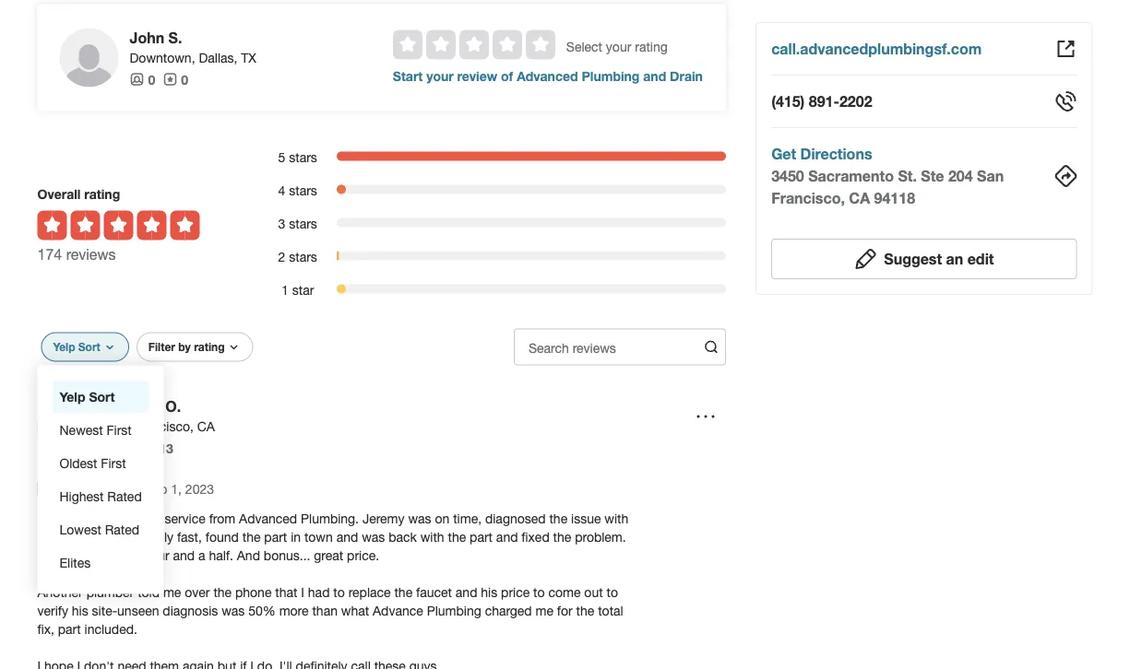 Task type: describe. For each thing, give the bounding box(es) containing it.
s.
[[168, 29, 182, 46]]

call.advancedplumbingsf.com
[[771, 40, 982, 58]]

half.
[[209, 548, 233, 564]]

was inside another plumber told me over the phone that i had to replace the faucet and his price to come out to verify his site-unseen diagnosis was 50% more than what advance plumbing charged me for the total fix, part included.
[[222, 604, 245, 619]]

done,
[[37, 548, 72, 564]]

sep
[[144, 482, 167, 497]]

really
[[143, 530, 173, 545]]

891-
[[809, 93, 839, 110]]

rated for lowest rated
[[105, 522, 139, 538]]

0 horizontal spatial with
[[115, 511, 139, 527]]

elites
[[60, 556, 91, 571]]

come
[[548, 585, 581, 600]]

1 horizontal spatial with
[[420, 530, 444, 545]]

ste
[[921, 167, 944, 185]]

(415)
[[771, 93, 805, 110]]

1 horizontal spatial part
[[264, 530, 287, 545]]

50%
[[248, 604, 276, 619]]

issue
[[571, 511, 601, 527]]

more
[[279, 604, 309, 619]]

newest first button
[[52, 414, 149, 447]]

what
[[341, 604, 369, 619]]

i
[[301, 585, 304, 600]]

total
[[598, 604, 623, 619]]

photo of john s. image
[[60, 28, 119, 88]]

your for start
[[426, 69, 454, 84]]

ca inside 'get directions 3450 sacramento st. ste 204 san francisco, ca 94118'
[[849, 190, 870, 207]]

select your rating
[[566, 39, 668, 54]]

call.advancedplumbingsf.com link
[[771, 40, 982, 58]]

sort for yelp sort button
[[89, 390, 115, 405]]

2 stars
[[278, 249, 317, 265]]

first for oldest first
[[101, 456, 126, 471]]

reviews for search reviews
[[573, 341, 616, 356]]

filter reviews by 3 stars rating element
[[259, 215, 726, 233]]

highest rated button
[[52, 481, 149, 514]]

3 to from the left
[[607, 585, 618, 600]]

1 to from the left
[[333, 585, 345, 600]]

5 stars
[[278, 150, 317, 165]]

bonus...
[[264, 548, 310, 564]]

jeremy
[[362, 511, 405, 527]]

service
[[165, 511, 206, 527]]

1,
[[171, 482, 182, 497]]

1 vertical spatial me
[[536, 604, 553, 619]]

yelp sort button
[[41, 333, 129, 362]]

oldest first button
[[52, 447, 149, 481]]

for
[[557, 604, 573, 619]]

2202
[[839, 93, 872, 110]]

great
[[314, 548, 343, 564]]

review
[[457, 69, 497, 84]]

verify
[[37, 604, 68, 619]]

the down out
[[576, 604, 594, 619]]

than
[[312, 604, 338, 619]]

the up the and
[[242, 530, 261, 545]]

friends element
[[130, 71, 155, 89]]

price
[[501, 585, 530, 600]]

204
[[948, 167, 973, 185]]

overall
[[37, 187, 81, 202]]

16 friends v2 image
[[130, 73, 144, 87]]

filter reviews by 5 stars rating element
[[259, 148, 726, 167]]

john s. downtown, dallas, tx
[[130, 29, 256, 65]]

faucet inside really happy with the service from advanced plumbing. jeremy was on time, diagnosed the issue with my kitchen faucet really fast, found the part in town and was back with the part and fixed the problem. done, in under an hour and a half. and bonus... great price.
[[104, 530, 140, 545]]

john
[[130, 29, 164, 46]]

directions
[[800, 145, 872, 163]]

found
[[206, 530, 239, 545]]

1 star
[[281, 283, 314, 298]]

and left drain
[[643, 69, 666, 84]]

part inside another plumber told me over the phone that i had to replace the faucet and his price to come out to verify his site-unseen diagnosis was 50% more than what advance plumbing charged me for the total fix, part included.
[[58, 622, 81, 637]]

16 review v2 image
[[163, 73, 177, 87]]

john s. link
[[130, 29, 182, 46]]

the left issue
[[549, 511, 568, 527]]

photo of patricia o. image
[[37, 397, 96, 457]]

get directions link
[[771, 145, 872, 163]]

the up advance
[[394, 585, 413, 600]]

0 for friends element
[[148, 72, 155, 88]]

2 horizontal spatial part
[[470, 530, 493, 545]]

the right fixed
[[553, 530, 571, 545]]

3450
[[771, 167, 804, 185]]

1 horizontal spatial advanced
[[517, 69, 578, 84]]

fix,
[[37, 622, 54, 637]]

reviews element
[[163, 71, 188, 89]]

13
[[159, 441, 173, 457]]

by
[[178, 341, 191, 354]]

24 pencil v2 image
[[855, 248, 877, 270]]

from
[[209, 511, 235, 527]]

start
[[393, 69, 423, 84]]

yelp for yelp sort button
[[60, 390, 85, 405]]

(415) 891-2202
[[771, 93, 872, 110]]

16 chevron down v2 image
[[102, 341, 117, 356]]

start your review of advanced plumbing and drain
[[393, 69, 703, 84]]

suggest
[[884, 250, 942, 268]]

that
[[275, 585, 297, 600]]

rated for highest rated
[[107, 489, 142, 505]]

0 vertical spatial was
[[408, 511, 431, 527]]

0 for reviews element
[[181, 72, 188, 88]]

st.
[[898, 167, 917, 185]]

drain
[[670, 69, 703, 84]]

2023
[[185, 482, 214, 497]]

an inside really happy with the service from advanced plumbing. jeremy was on time, diagnosed the issue with my kitchen faucet really fast, found the part in town and was back with the part and fixed the problem. done, in under an hour and a half. and bonus... great price.
[[126, 548, 140, 564]]

my
[[37, 530, 55, 545]]

174 reviews
[[37, 247, 116, 264]]

lowest rated
[[60, 522, 139, 538]]

1 vertical spatial his
[[72, 604, 88, 619]]

16 chevron down v2 image
[[226, 341, 241, 356]]

filter reviews by 4 stars rating element
[[259, 182, 726, 200]]

on
[[435, 511, 450, 527]]

0 horizontal spatial in
[[75, 548, 85, 564]]

get
[[771, 145, 796, 163]]

rating element
[[393, 30, 555, 60]]

1
[[281, 283, 289, 298]]

plumbing inside another plumber told me over the phone that i had to replace the faucet and his price to come out to verify his site-unseen diagnosis was 50% more than what advance plumbing charged me for the total fix, part included.
[[427, 604, 481, 619]]

filter reviews by 2 stars rating element
[[259, 248, 726, 266]]

another plumber told me over the phone that i had to replace the faucet and his price to come out to verify his site-unseen diagnosis was 50% more than what advance plumbing charged me for the total fix, part included.
[[37, 585, 623, 637]]

search image
[[704, 341, 719, 355]]

2 to from the left
[[533, 585, 545, 600]]

stars for 2 stars
[[289, 249, 317, 265]]

over
[[185, 585, 210, 600]]

2 horizontal spatial with
[[605, 511, 629, 527]]

happy
[[76, 511, 112, 527]]



Task type: vqa. For each thing, say whether or not it's contained in the screenshot.
1st field from right
no



Task type: locate. For each thing, give the bounding box(es) containing it.
to
[[333, 585, 345, 600], [533, 585, 545, 600], [607, 585, 618, 600]]

back
[[389, 530, 417, 545]]

to right had on the bottom of the page
[[333, 585, 345, 600]]

1 vertical spatial advanced
[[239, 511, 297, 527]]

0 horizontal spatial his
[[72, 604, 88, 619]]

1 horizontal spatial ca
[[849, 190, 870, 207]]

price.
[[347, 548, 379, 564]]

lowest rated button
[[52, 514, 149, 547]]

1 horizontal spatial faucet
[[416, 585, 452, 600]]

another
[[37, 585, 83, 600]]

with down on
[[420, 530, 444, 545]]

was down the phone at the bottom left of page
[[222, 604, 245, 619]]

1 horizontal spatial an
[[946, 250, 963, 268]]

1 vertical spatial yelp
[[60, 390, 85, 405]]

None radio
[[526, 30, 555, 60]]

first right oldest
[[101, 456, 126, 471]]

in up bonus...
[[291, 530, 301, 545]]

ca inside patricia o. san francisco, ca
[[197, 419, 215, 434]]

1 horizontal spatial his
[[481, 585, 497, 600]]

advance
[[373, 604, 423, 619]]

0 vertical spatial sort
[[78, 341, 100, 354]]

0 inside friends element
[[148, 72, 155, 88]]

yelp sort inside button
[[60, 390, 115, 405]]

part right fix, on the left of page
[[58, 622, 81, 637]]

yelp left 16 chevron down v2 image
[[53, 341, 75, 354]]

search reviews
[[529, 341, 616, 356]]

0 horizontal spatial rating
[[84, 187, 120, 202]]

plumber
[[86, 585, 134, 600]]

get directions 3450 sacramento st. ste 204 san francisco, ca 94118
[[771, 145, 1004, 207]]

charged
[[485, 604, 532, 619]]

5 star rating image down oldest first
[[37, 481, 137, 499]]

san inside 'get directions 3450 sacramento st. ste 204 san francisco, ca 94118'
[[977, 167, 1004, 185]]

newest
[[60, 423, 103, 438]]

0 vertical spatial plumbing
[[582, 69, 640, 84]]

24 external link v2 image
[[1055, 38, 1077, 60]]

1 horizontal spatial me
[[536, 604, 553, 619]]

under
[[89, 548, 122, 564]]

0 horizontal spatial plumbing
[[427, 604, 481, 619]]

0 vertical spatial his
[[481, 585, 497, 600]]

0 vertical spatial in
[[291, 530, 301, 545]]

None radio
[[393, 30, 422, 60], [426, 30, 456, 60], [459, 30, 489, 60], [492, 30, 522, 60], [393, 30, 422, 60], [426, 30, 456, 60], [459, 30, 489, 60], [492, 30, 522, 60]]

with right happy
[[115, 511, 139, 527]]

the right over
[[213, 585, 232, 600]]

me left for
[[536, 604, 553, 619]]

1 horizontal spatial plumbing
[[582, 69, 640, 84]]

part down time,
[[470, 530, 493, 545]]

24 phone v2 image
[[1055, 90, 1077, 113]]

0 horizontal spatial was
[[222, 604, 245, 619]]

0 vertical spatial ca
[[849, 190, 870, 207]]

yelp inside dropdown button
[[53, 341, 75, 354]]

0 horizontal spatial part
[[58, 622, 81, 637]]

0 vertical spatial rated
[[107, 489, 142, 505]]

francisco, inside patricia o. san francisco, ca
[[134, 419, 194, 434]]

2
[[278, 249, 285, 265]]

yelp sort left 16 chevron down v2 image
[[53, 341, 100, 354]]

0 vertical spatial faucet
[[104, 530, 140, 545]]

0 horizontal spatial faucet
[[104, 530, 140, 545]]

2 vertical spatial rating
[[194, 341, 225, 354]]

san right 204 on the top of page
[[977, 167, 1004, 185]]

0 right the "16 review v2" icon
[[181, 72, 188, 88]]

fast,
[[177, 530, 202, 545]]

stars for 4 stars
[[289, 183, 317, 198]]

plumbing.
[[301, 511, 359, 527]]

0 horizontal spatial me
[[163, 585, 181, 600]]

an left the hour
[[126, 548, 140, 564]]

dallas,
[[199, 50, 237, 65]]

sort inside yelp sort button
[[89, 390, 115, 405]]

part up bonus...
[[264, 530, 287, 545]]

2 vertical spatial was
[[222, 604, 245, 619]]

with up problem.
[[605, 511, 629, 527]]

5 star rating image down overall rating
[[37, 211, 200, 241]]

plumbing left charged
[[427, 604, 481, 619]]

time,
[[453, 511, 482, 527]]

overall rating
[[37, 187, 120, 202]]

stars right 3
[[289, 216, 317, 231]]

search
[[529, 341, 569, 356]]

1 vertical spatial was
[[362, 530, 385, 545]]

2 horizontal spatial to
[[607, 585, 618, 600]]

faucet up advance
[[416, 585, 452, 600]]

a
[[198, 548, 205, 564]]

1 vertical spatial ca
[[197, 419, 215, 434]]

me right told
[[163, 585, 181, 600]]

the down time,
[[448, 530, 466, 545]]

94118
[[874, 190, 915, 207]]

0 horizontal spatial san
[[107, 419, 130, 434]]

stars inside filter reviews by 3 stars rating 'element'
[[289, 216, 317, 231]]

1 vertical spatial sort
[[89, 390, 115, 405]]

francisco, down o.
[[134, 419, 194, 434]]

stars right 5
[[289, 150, 317, 165]]

1 vertical spatial plumbing
[[427, 604, 481, 619]]

0 vertical spatial advanced
[[517, 69, 578, 84]]

and up price.
[[336, 530, 358, 545]]

kitchen
[[58, 530, 100, 545]]

rating right the overall
[[84, 187, 120, 202]]

patricia o. link
[[107, 398, 181, 415]]

0 horizontal spatial francisco,
[[134, 419, 194, 434]]

stars right "2"
[[289, 249, 317, 265]]

rated inside the highest rated button
[[107, 489, 142, 505]]

and left the "a"
[[173, 548, 195, 564]]

yelp sort up newest
[[60, 390, 115, 405]]

4 stars
[[278, 183, 317, 198]]

reviews for 174 reviews
[[66, 247, 116, 264]]

0 horizontal spatial ca
[[197, 419, 215, 434]]

francisco,
[[771, 190, 845, 207], [134, 419, 194, 434]]

1 vertical spatial rating
[[84, 187, 120, 202]]

1 vertical spatial francisco,
[[134, 419, 194, 434]]

stars inside filter reviews by 5 stars rating element
[[289, 150, 317, 165]]

0 vertical spatial me
[[163, 585, 181, 600]]

yelp sort for yelp sort dropdown button
[[53, 341, 100, 354]]

his left price
[[481, 585, 497, 600]]

1 horizontal spatial reviews
[[573, 341, 616, 356]]

0 vertical spatial rating
[[635, 39, 668, 54]]

and left price
[[456, 585, 477, 600]]

fixed
[[522, 530, 550, 545]]

reviews right 174
[[66, 247, 116, 264]]

1 vertical spatial faucet
[[416, 585, 452, 600]]

24 directions v2 image
[[1055, 165, 1077, 187]]

lowest
[[60, 522, 101, 538]]

0 inside reviews element
[[181, 72, 188, 88]]

suggest an edit
[[884, 250, 994, 268]]

1 vertical spatial an
[[126, 548, 140, 564]]

0 vertical spatial francisco,
[[771, 190, 845, 207]]

5 star rating image for sep 1, 2023
[[37, 481, 137, 499]]

4 stars from the top
[[289, 249, 317, 265]]

1 stars from the top
[[289, 150, 317, 165]]

your right select
[[606, 39, 631, 54]]

replace
[[348, 585, 391, 600]]

2 5 star rating image from the top
[[37, 481, 137, 499]]

stars for 5 stars
[[289, 150, 317, 165]]

sort inside yelp sort dropdown button
[[78, 341, 100, 354]]

yelp for yelp sort dropdown button
[[53, 341, 75, 354]]

sort for yelp sort dropdown button
[[78, 341, 100, 354]]

francisco, inside 'get directions 3450 sacramento st. ste 204 san francisco, ca 94118'
[[771, 190, 845, 207]]

had
[[308, 585, 330, 600]]

1 horizontal spatial 0
[[181, 72, 188, 88]]

filter reviews by 1 star rating element
[[259, 281, 726, 300]]

yelp sort for yelp sort button
[[60, 390, 115, 405]]

highest
[[60, 489, 104, 505]]

highest rated
[[60, 489, 142, 505]]

the
[[143, 511, 161, 527], [549, 511, 568, 527], [242, 530, 261, 545], [448, 530, 466, 545], [553, 530, 571, 545], [213, 585, 232, 600], [394, 585, 413, 600], [576, 604, 594, 619]]

ca down 'sacramento'
[[849, 190, 870, 207]]

1 0 from the left
[[148, 72, 155, 88]]

reviews right search
[[573, 341, 616, 356]]

1 horizontal spatial francisco,
[[771, 190, 845, 207]]

patricia
[[107, 398, 161, 415]]

yelp up newest
[[60, 390, 85, 405]]

advanced up bonus...
[[239, 511, 297, 527]]

an inside button
[[946, 250, 963, 268]]

0 vertical spatial an
[[946, 250, 963, 268]]

first inside newest first button
[[107, 423, 132, 438]]

3
[[278, 216, 285, 231]]

town
[[304, 530, 333, 545]]

really happy with the service from advanced plumbing. jeremy was on time, diagnosed the issue with my kitchen faucet really fast, found the part in town and was back with the part and fixed the problem. done, in under an hour and a half. and bonus... great price.
[[37, 511, 629, 564]]

sacramento
[[808, 167, 894, 185]]

me
[[163, 585, 181, 600], [536, 604, 553, 619]]

yelp inside button
[[60, 390, 85, 405]]

star
[[292, 283, 314, 298]]

his
[[481, 585, 497, 600], [72, 604, 88, 619]]

2 horizontal spatial was
[[408, 511, 431, 527]]

yelp sort
[[53, 341, 100, 354], [60, 390, 115, 405]]

of
[[501, 69, 513, 84]]

advanced inside really happy with the service from advanced plumbing. jeremy was on time, diagnosed the issue with my kitchen faucet really fast, found the part in town and was back with the part and fixed the problem. done, in under an hour and a half. and bonus... great price.
[[239, 511, 297, 527]]

was left on
[[408, 511, 431, 527]]

patricia o. san francisco, ca
[[107, 398, 215, 434]]

5
[[278, 150, 285, 165]]

phone
[[235, 585, 272, 600]]

stars
[[289, 150, 317, 165], [289, 183, 317, 198], [289, 216, 317, 231], [289, 249, 317, 265]]

your right start
[[426, 69, 454, 84]]

(no rating) image
[[393, 30, 555, 60]]

tx
[[241, 50, 256, 65]]

yelp sort button
[[52, 381, 149, 414]]

1 vertical spatial rated
[[105, 522, 139, 538]]

0 vertical spatial reviews
[[66, 247, 116, 264]]

to right price
[[533, 585, 545, 600]]

0 vertical spatial san
[[977, 167, 1004, 185]]

2 stars from the top
[[289, 183, 317, 198]]

174
[[37, 247, 62, 264]]

your for select
[[606, 39, 631, 54]]

san down patricia
[[107, 419, 130, 434]]

0 right 16 friends v2 icon
[[148, 72, 155, 88]]

and inside another plumber told me over the phone that i had to replace the faucet and his price to come out to verify his site-unseen diagnosis was 50% more than what advance plumbing charged me for the total fix, part included.
[[456, 585, 477, 600]]

advanced right of
[[517, 69, 578, 84]]

1 vertical spatial reviews
[[573, 341, 616, 356]]

2 horizontal spatial rating
[[635, 39, 668, 54]]

1 horizontal spatial rating
[[194, 341, 225, 354]]

1 vertical spatial your
[[426, 69, 454, 84]]

0 vertical spatial yelp sort
[[53, 341, 100, 354]]

1 horizontal spatial was
[[362, 530, 385, 545]]

oldest first
[[60, 456, 126, 471]]

ca up 2023
[[197, 419, 215, 434]]

plumbing
[[582, 69, 640, 84], [427, 604, 481, 619]]

filter by rating button
[[136, 333, 253, 362]]

an
[[946, 250, 963, 268], [126, 548, 140, 564]]

1 vertical spatial first
[[101, 456, 126, 471]]

rating right select
[[635, 39, 668, 54]]

stars right 4
[[289, 183, 317, 198]]

faucet inside another plumber told me over the phone that i had to replace the faucet and his price to come out to verify his site-unseen diagnosis was 50% more than what advance plumbing charged me for the total fix, part included.
[[416, 585, 452, 600]]

was
[[408, 511, 431, 527], [362, 530, 385, 545], [222, 604, 245, 619]]

unseen
[[117, 604, 159, 619]]

0 horizontal spatial an
[[126, 548, 140, 564]]

1 horizontal spatial your
[[606, 39, 631, 54]]

rated left sep
[[107, 489, 142, 505]]

in down kitchen
[[75, 548, 85, 564]]

3 stars
[[278, 216, 317, 231]]

and down diagnosed
[[496, 530, 518, 545]]

san inside patricia o. san francisco, ca
[[107, 419, 130, 434]]

stars inside filter reviews by 4 stars rating element
[[289, 183, 317, 198]]

1 horizontal spatial in
[[291, 530, 301, 545]]

0 horizontal spatial your
[[426, 69, 454, 84]]

oldest
[[60, 456, 97, 471]]

diagnosed
[[485, 511, 546, 527]]

4
[[278, 183, 285, 198]]

1 vertical spatial yelp sort
[[60, 390, 115, 405]]

5 star rating image for 174 reviews
[[37, 211, 200, 241]]

stars inside filter reviews by 2 stars rating element
[[289, 249, 317, 265]]

rating for filter by rating
[[194, 341, 225, 354]]

0 vertical spatial yelp
[[53, 341, 75, 354]]

rated
[[107, 489, 142, 505], [105, 522, 139, 538]]

plumbing down select your rating
[[582, 69, 640, 84]]

2 0 from the left
[[181, 72, 188, 88]]

0 vertical spatial 5 star rating image
[[37, 211, 200, 241]]

0 horizontal spatial advanced
[[239, 511, 297, 527]]

select
[[566, 39, 602, 54]]

first down patricia
[[107, 423, 132, 438]]

francisco, down 3450
[[771, 190, 845, 207]]

yelp sort inside dropdown button
[[53, 341, 100, 354]]

out
[[584, 585, 603, 600]]

faucet up the under
[[104, 530, 140, 545]]

sort left 16 chevron down v2 image
[[78, 341, 100, 354]]

faucet
[[104, 530, 140, 545], [416, 585, 452, 600]]

first for newest first
[[107, 423, 132, 438]]

first inside oldest first button
[[101, 456, 126, 471]]

rating for select your rating
[[635, 39, 668, 54]]

  text field
[[514, 329, 726, 366]]

and
[[237, 548, 260, 564]]

rating inside popup button
[[194, 341, 225, 354]]

with
[[115, 511, 139, 527], [605, 511, 629, 527], [420, 530, 444, 545]]

0 vertical spatial first
[[107, 423, 132, 438]]

to up "total"
[[607, 585, 618, 600]]

0 vertical spatial your
[[606, 39, 631, 54]]

3 stars from the top
[[289, 216, 317, 231]]

an left edit
[[946, 250, 963, 268]]

1 vertical spatial in
[[75, 548, 85, 564]]

filter
[[148, 341, 175, 354]]

5 star rating image
[[37, 211, 200, 241], [37, 481, 137, 499]]

0 horizontal spatial reviews
[[66, 247, 116, 264]]

0 horizontal spatial 0
[[148, 72, 155, 88]]

stars for 3 stars
[[289, 216, 317, 231]]

the up really
[[143, 511, 161, 527]]

in
[[291, 530, 301, 545], [75, 548, 85, 564]]

1 5 star rating image from the top
[[37, 211, 200, 241]]

his left the site- on the bottom
[[72, 604, 88, 619]]

1 vertical spatial san
[[107, 419, 130, 434]]

1 horizontal spatial to
[[533, 585, 545, 600]]

sort up newest first button
[[89, 390, 115, 405]]

0 horizontal spatial to
[[333, 585, 345, 600]]

rated inside 'lowest rated' button
[[105, 522, 139, 538]]

rating left 16 chevron down v2 icon
[[194, 341, 225, 354]]

1 vertical spatial 5 star rating image
[[37, 481, 137, 499]]

menu image
[[695, 406, 717, 428]]

was down jeremy
[[362, 530, 385, 545]]

1 horizontal spatial san
[[977, 167, 1004, 185]]

rated up the under
[[105, 522, 139, 538]]



